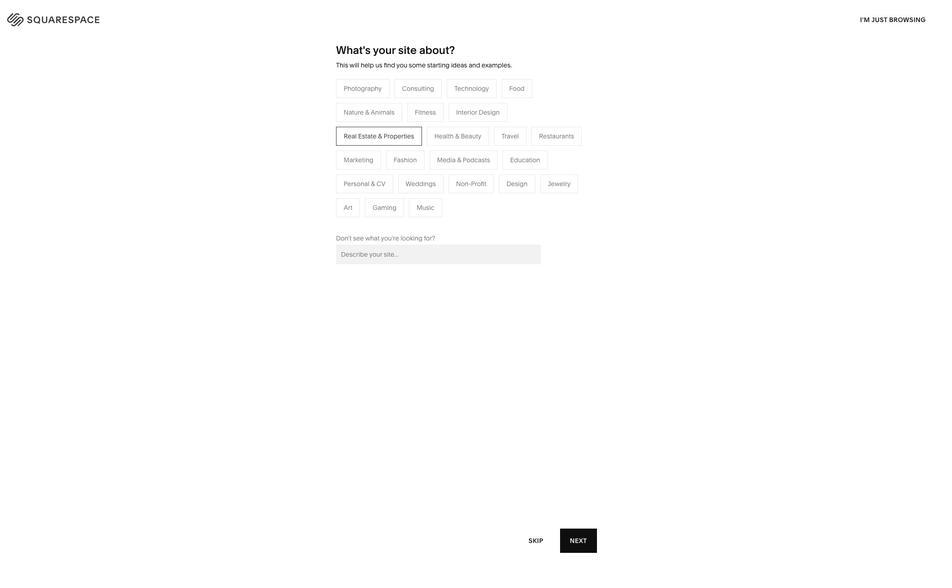 Task type: vqa. For each thing, say whether or not it's contained in the screenshot.
Non-Profit
yes



Task type: locate. For each thing, give the bounding box(es) containing it.
real estate & properties
[[344, 132, 414, 140], [363, 193, 434, 201]]

& inside nature & animals "radio"
[[366, 108, 370, 117]]

properties
[[384, 132, 414, 140], [403, 193, 434, 201]]

1 horizontal spatial podcasts
[[463, 156, 490, 164]]

podcasts down nature & animals link
[[463, 156, 490, 164]]

marketing
[[344, 156, 374, 164]]

fitness down consulting
[[415, 108, 436, 117]]

Travel radio
[[494, 127, 527, 146]]

1 vertical spatial nature & animals
[[458, 139, 509, 147]]

1 horizontal spatial design
[[507, 180, 528, 188]]

design down the education radio
[[507, 180, 528, 188]]

weddings down events link
[[363, 179, 394, 187]]

media & podcasts down restaurants 'link'
[[363, 152, 416, 160]]

community & non-profits
[[268, 166, 343, 174]]

0 vertical spatial non-
[[310, 166, 325, 174]]

media & podcasts link
[[363, 152, 425, 160]]

1 vertical spatial nature
[[458, 139, 478, 147]]

what's your site about? this will help us find you some starting ideas and examples.
[[336, 44, 512, 69]]

0 vertical spatial nature & animals
[[344, 108, 395, 117]]

0 horizontal spatial nature & animals
[[344, 108, 395, 117]]

non-
[[310, 166, 325, 174], [456, 180, 471, 188]]

squarespace logo image
[[18, 11, 118, 25]]

1 horizontal spatial non-
[[456, 180, 471, 188]]

estate up gaming
[[378, 193, 396, 201]]

&
[[366, 108, 370, 117], [478, 125, 482, 133], [378, 132, 382, 140], [456, 132, 460, 140], [480, 139, 484, 147], [383, 152, 388, 160], [458, 156, 462, 164], [304, 166, 308, 174], [371, 180, 375, 188], [398, 193, 402, 201]]

Real Estate & Properties radio
[[336, 127, 422, 146]]

1 vertical spatial non-
[[456, 180, 471, 188]]

fitness link
[[458, 152, 488, 160]]

& left cv
[[371, 180, 375, 188]]

0 horizontal spatial animals
[[371, 108, 395, 117]]

restaurants down travel link
[[363, 139, 398, 147]]

& inside health & beauty radio
[[456, 132, 460, 140]]

1 horizontal spatial estate
[[378, 193, 396, 201]]

and
[[469, 61, 480, 69]]

& down health & beauty radio
[[458, 156, 462, 164]]

your
[[373, 44, 396, 57]]

media & podcasts
[[363, 152, 416, 160], [437, 156, 490, 164]]

fitness down beauty
[[458, 152, 479, 160]]

travel down nature & animals "radio"
[[363, 125, 381, 133]]

Personal & CV radio
[[336, 175, 393, 194]]

animals up travel link
[[371, 108, 395, 117]]

gaming
[[373, 204, 397, 212]]

nature & animals link
[[458, 139, 518, 147]]

podcasts
[[389, 152, 416, 160], [463, 156, 490, 164]]

weddings inside radio
[[406, 180, 436, 188]]

jewelry
[[548, 180, 571, 188]]

nature down photography
[[344, 108, 364, 117]]

real down personal & cv
[[363, 193, 376, 201]]

this
[[336, 61, 348, 69]]

travel right decor
[[502, 132, 519, 140]]

real estate & properties inside "radio"
[[344, 132, 414, 140]]

1 horizontal spatial travel
[[502, 132, 519, 140]]

0 vertical spatial fitness
[[415, 108, 436, 117]]

1 vertical spatial real
[[363, 193, 376, 201]]

0 vertical spatial real
[[344, 132, 357, 140]]

you
[[397, 61, 408, 69]]

podcasts down restaurants 'link'
[[389, 152, 416, 160]]

ideas
[[451, 61, 468, 69]]

1 horizontal spatial weddings
[[406, 180, 436, 188]]

Weddings radio
[[398, 175, 444, 194]]

0 horizontal spatial design
[[479, 108, 500, 117]]

Consulting radio
[[395, 79, 442, 98]]

1 vertical spatial fitness
[[458, 152, 479, 160]]

non- down media & podcasts option
[[456, 180, 471, 188]]

& inside media & podcasts option
[[458, 156, 462, 164]]

Photography radio
[[336, 79, 390, 98]]

1 horizontal spatial real
[[363, 193, 376, 201]]

nature inside "radio"
[[344, 108, 364, 117]]

1 horizontal spatial restaurants
[[540, 132, 575, 140]]

non- right community
[[310, 166, 325, 174]]

media & podcasts down health & beauty radio
[[437, 156, 490, 164]]

design up decor
[[479, 108, 500, 117]]

properties up media & podcasts link
[[384, 132, 414, 140]]

us
[[376, 61, 383, 69]]

1 vertical spatial design
[[507, 180, 528, 188]]

& up travel link
[[366, 108, 370, 117]]

nature & animals inside "radio"
[[344, 108, 395, 117]]

fashion
[[394, 156, 417, 164]]

1 horizontal spatial fitness
[[458, 152, 479, 160]]

media up events at the left of page
[[363, 152, 382, 160]]

i'm just browsing link
[[861, 7, 927, 32]]

Gaming radio
[[365, 198, 404, 217]]

1 horizontal spatial media & podcasts
[[437, 156, 490, 164]]

0 vertical spatial design
[[479, 108, 500, 117]]

for?
[[424, 234, 436, 243]]

events link
[[363, 166, 392, 174]]

estate down nature & animals "radio"
[[358, 132, 377, 140]]

media down health
[[437, 156, 456, 164]]

properties inside "radio"
[[384, 132, 414, 140]]

design inside radio
[[479, 108, 500, 117]]

skip button
[[519, 529, 554, 554]]

0 vertical spatial estate
[[358, 132, 377, 140]]

site
[[399, 44, 417, 57]]

travel
[[363, 125, 381, 133], [502, 132, 519, 140]]

0 horizontal spatial estate
[[358, 132, 377, 140]]

restaurants up the education radio
[[540, 132, 575, 140]]

personal & cv
[[344, 180, 386, 188]]

what
[[366, 234, 380, 243]]

design inside option
[[507, 180, 528, 188]]

1 horizontal spatial nature
[[458, 139, 478, 147]]

animals
[[371, 108, 395, 117], [485, 139, 509, 147]]

0 vertical spatial animals
[[371, 108, 395, 117]]

Nature & Animals radio
[[336, 103, 403, 122]]

nature & animals up travel link
[[344, 108, 395, 117]]

1 vertical spatial properties
[[403, 193, 434, 201]]

real inside real estate & properties "radio"
[[344, 132, 357, 140]]

& down weddings "link"
[[398, 193, 402, 201]]

& right health
[[456, 132, 460, 140]]

1 horizontal spatial animals
[[485, 139, 509, 147]]

1 vertical spatial animals
[[485, 139, 509, 147]]

technology
[[455, 85, 489, 93]]

weddings up real estate & properties link
[[406, 180, 436, 188]]

squarespace logo link
[[18, 11, 198, 25]]

real estate & properties up media & podcasts link
[[344, 132, 414, 140]]

profit
[[471, 180, 487, 188]]

weddings
[[363, 179, 394, 187], [406, 180, 436, 188]]

real
[[344, 132, 357, 140], [363, 193, 376, 201]]

photography
[[344, 85, 382, 93]]

education
[[511, 156, 541, 164]]

weddings link
[[363, 179, 403, 187]]

1 horizontal spatial nature & animals
[[458, 139, 509, 147]]

Don't see what you're looking for? field
[[336, 245, 541, 265]]

media
[[363, 152, 382, 160], [437, 156, 456, 164]]

community & non-profits link
[[268, 166, 352, 174]]

estate
[[358, 132, 377, 140], [378, 193, 396, 201]]

1 horizontal spatial media
[[437, 156, 456, 164]]

1 vertical spatial estate
[[378, 193, 396, 201]]

0 vertical spatial real estate & properties
[[344, 132, 414, 140]]

0 vertical spatial properties
[[384, 132, 414, 140]]

design
[[479, 108, 500, 117], [507, 180, 528, 188]]

animals down decor
[[485, 139, 509, 147]]

next button
[[560, 530, 597, 554]]

nature & animals down home & decor link
[[458, 139, 509, 147]]

nature down "home"
[[458, 139, 478, 147]]

0 vertical spatial nature
[[344, 108, 364, 117]]

properties up music on the left
[[403, 193, 434, 201]]

real up marketing option
[[344, 132, 357, 140]]

real estate & properties up gaming
[[363, 193, 434, 201]]

Art radio
[[336, 198, 360, 217]]

Education radio
[[503, 151, 548, 170]]

0 horizontal spatial nature
[[344, 108, 364, 117]]

nature
[[344, 108, 364, 117], [458, 139, 478, 147]]

interior design
[[457, 108, 500, 117]]

0 horizontal spatial real
[[344, 132, 357, 140]]

restaurants
[[540, 132, 575, 140], [363, 139, 398, 147]]

media & podcasts inside option
[[437, 156, 490, 164]]

& up media & podcasts link
[[378, 132, 382, 140]]

nature & animals
[[344, 108, 395, 117], [458, 139, 509, 147]]

0 horizontal spatial fitness
[[415, 108, 436, 117]]

will
[[350, 61, 360, 69]]

0 horizontal spatial podcasts
[[389, 152, 416, 160]]

Media & Podcasts radio
[[430, 151, 498, 170]]

browsing
[[890, 16, 927, 24]]

fitness
[[415, 108, 436, 117], [458, 152, 479, 160]]



Task type: describe. For each thing, give the bounding box(es) containing it.
community
[[268, 166, 303, 174]]

looking
[[401, 234, 423, 243]]

skip
[[529, 537, 544, 545]]

what's
[[336, 44, 371, 57]]

1 vertical spatial real estate & properties
[[363, 193, 434, 201]]

examples.
[[482, 61, 512, 69]]

just
[[872, 16, 888, 24]]

Non-Profit radio
[[449, 175, 494, 194]]

& inside real estate & properties "radio"
[[378, 132, 382, 140]]

Technology radio
[[447, 79, 497, 98]]

i'm just browsing
[[861, 16, 927, 24]]

& inside "personal & cv" "option"
[[371, 180, 375, 188]]

& right "home"
[[478, 125, 482, 133]]

events
[[363, 166, 383, 174]]

starting
[[428, 61, 450, 69]]

personal
[[344, 180, 370, 188]]

restaurants inside radio
[[540, 132, 575, 140]]

podcasts inside option
[[463, 156, 490, 164]]

cv
[[377, 180, 386, 188]]

home
[[458, 125, 477, 133]]

health
[[435, 132, 454, 140]]

animals inside "radio"
[[371, 108, 395, 117]]

decor
[[484, 125, 502, 133]]

health & beauty
[[435, 132, 482, 140]]

Fitness radio
[[408, 103, 444, 122]]

bloom image
[[346, 308, 588, 566]]

Food radio
[[502, 79, 533, 98]]

Design radio
[[499, 175, 536, 194]]

music
[[417, 204, 435, 212]]

art
[[344, 204, 353, 212]]

you're
[[381, 234, 399, 243]]

media inside option
[[437, 156, 456, 164]]

Marketing radio
[[336, 151, 381, 170]]

about?
[[420, 44, 455, 57]]

restaurants link
[[363, 139, 407, 147]]

estate inside "radio"
[[358, 132, 377, 140]]

& down home & decor
[[480, 139, 484, 147]]

non-profit
[[456, 180, 487, 188]]

find
[[384, 61, 395, 69]]

0 horizontal spatial restaurants
[[363, 139, 398, 147]]

0 horizontal spatial media
[[363, 152, 382, 160]]

home & decor link
[[458, 125, 511, 133]]

0 horizontal spatial media & podcasts
[[363, 152, 416, 160]]

help
[[361, 61, 374, 69]]

consulting
[[402, 85, 435, 93]]

0 horizontal spatial non-
[[310, 166, 325, 174]]

profits
[[325, 166, 343, 174]]

Restaurants radio
[[532, 127, 582, 146]]

fitness inside radio
[[415, 108, 436, 117]]

food
[[510, 85, 525, 93]]

Interior Design radio
[[449, 103, 508, 122]]

Jewelry radio
[[541, 175, 579, 194]]

home & decor
[[458, 125, 502, 133]]

i'm
[[861, 16, 871, 24]]

don't see what you're looking for?
[[336, 234, 436, 243]]

& right community
[[304, 166, 308, 174]]

beauty
[[461, 132, 482, 140]]

see
[[353, 234, 364, 243]]

non- inside option
[[456, 180, 471, 188]]

next
[[570, 537, 588, 545]]

some
[[409, 61, 426, 69]]

& down restaurants 'link'
[[383, 152, 388, 160]]

travel inside option
[[502, 132, 519, 140]]

don't
[[336, 234, 352, 243]]

Fashion radio
[[386, 151, 425, 170]]

real estate & properties link
[[363, 193, 443, 201]]

Health & Beauty radio
[[427, 127, 489, 146]]

0 horizontal spatial weddings
[[363, 179, 394, 187]]

interior
[[457, 108, 478, 117]]

Music radio
[[409, 198, 442, 217]]

travel link
[[363, 125, 390, 133]]

0 horizontal spatial travel
[[363, 125, 381, 133]]



